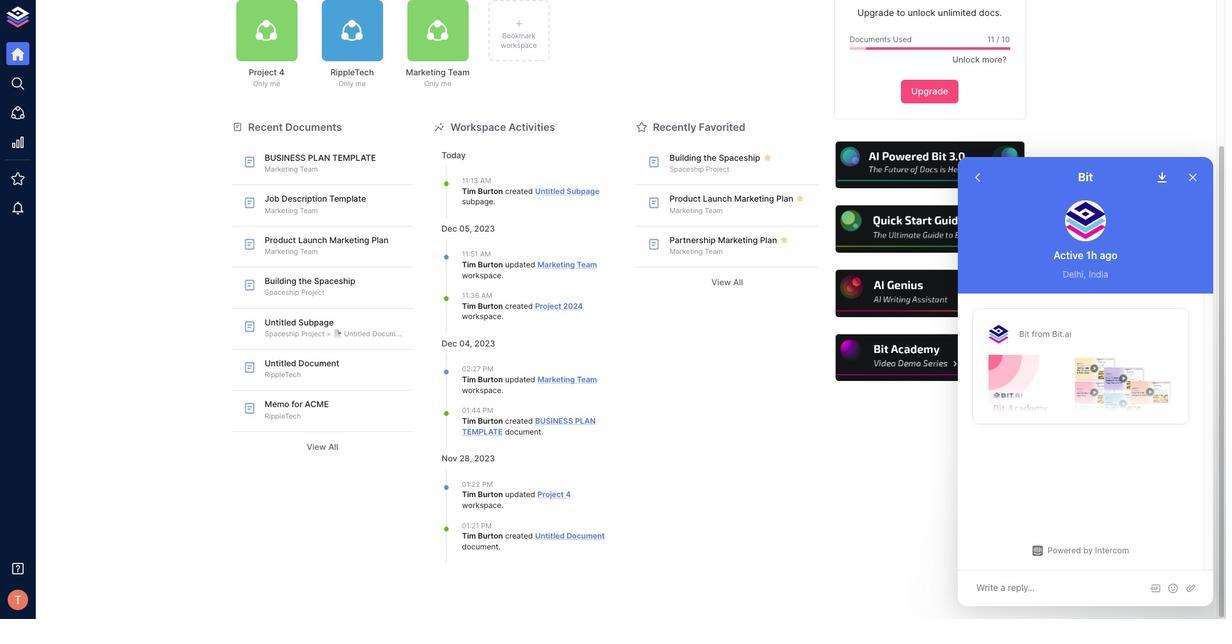 Task type: vqa. For each thing, say whether or not it's contained in the screenshot.


Task type: describe. For each thing, give the bounding box(es) containing it.
product for product launch marketing plan marketing team
[[265, 235, 296, 245]]

. for 11:13 am tim burton created untitled subpage subpage .
[[494, 197, 496, 207]]

upgrade for upgrade to unlock unlimited docs.
[[858, 7, 895, 18]]

used
[[893, 34, 912, 44]]

view all for view all button to the bottom
[[307, 442, 339, 452]]

subpage
[[462, 197, 494, 207]]

0 vertical spatial document
[[505, 427, 542, 437]]

1 help image from the top
[[834, 140, 1026, 190]]

workspace inside '11:36 am tim burton created project 2024 workspace .'
[[462, 312, 502, 322]]

recently
[[653, 120, 697, 133]]

created for untitled subpage
[[505, 186, 533, 196]]

the for building the spaceship
[[704, 153, 717, 163]]

marketing team for product
[[670, 206, 723, 215]]

spaceship project
[[670, 165, 730, 174]]

01:21
[[462, 522, 479, 531]]

tim burton created
[[462, 416, 535, 426]]

project 2024 link
[[535, 301, 583, 311]]

pm for project
[[482, 480, 493, 489]]

product launch marketing plan marketing team
[[265, 235, 389, 256]]

marketing inside 02:27 pm tim burton updated marketing team workspace .
[[538, 375, 575, 385]]

untitled subpage link
[[535, 186, 600, 196]]

workspace for project 2024
[[462, 271, 502, 280]]

launch for product launch marketing plan
[[703, 194, 732, 204]]

untitled inside untitled document rippletech
[[265, 358, 296, 369]]

4 help image from the top
[[834, 333, 1026, 384]]

for
[[292, 400, 303, 410]]

upgrade to unlock unlimited docs.
[[858, 7, 1003, 18]]

upgrade button
[[902, 80, 959, 103]]

team inside job description template marketing team
[[300, 206, 318, 215]]

11:36
[[462, 292, 480, 300]]

01:22 pm tim burton updated project 4 workspace .
[[462, 480, 571, 510]]

untitled inside 01:21 pm tim burton created untitled document document .
[[535, 532, 565, 541]]

documents used
[[850, 34, 912, 44]]

11
[[988, 34, 995, 44]]

project down building the spaceship
[[706, 165, 730, 174]]

team inside product launch marketing plan marketing team
[[300, 247, 318, 256]]

. for 01:22 pm tim burton updated project 4 workspace .
[[502, 501, 504, 510]]

partnership
[[670, 235, 716, 245]]

1 vertical spatial all
[[329, 442, 339, 452]]

more?
[[983, 55, 1007, 65]]

burton for 11:13 am tim burton created untitled subpage subpage .
[[478, 186, 503, 196]]

am for project
[[482, 292, 493, 300]]

4 inside 01:22 pm tim burton updated project 4 workspace .
[[566, 490, 571, 500]]

team inside 02:27 pm tim burton updated marketing team workspace .
[[577, 375, 597, 385]]

template
[[330, 194, 366, 204]]

bookmark
[[502, 31, 536, 40]]

template for business plan template marketing team
[[333, 153, 376, 163]]

marketing inside 11:51 am tim burton updated marketing team workspace .
[[538, 260, 575, 269]]

workspace for business plan template
[[462, 386, 502, 395]]

01:44
[[462, 407, 481, 416]]

04,
[[460, 339, 472, 349]]

marketing inside job description template marketing team
[[265, 206, 298, 215]]

job description template marketing team
[[265, 194, 366, 215]]

5 burton from the top
[[478, 416, 503, 426]]

document inside untitled document rippletech
[[299, 358, 340, 369]]

product for product launch marketing plan
[[670, 194, 701, 204]]

am for marketing
[[480, 250, 491, 259]]

me for marketing
[[441, 79, 452, 88]]

updated for project 2024
[[505, 260, 536, 269]]

1 vertical spatial view all button
[[232, 438, 414, 457]]

view for view all button to the right
[[712, 277, 731, 288]]

the for building the spaceship spaceship project
[[299, 276, 312, 286]]

. for 01:21 pm tim burton created untitled document document .
[[499, 542, 501, 552]]

📄
[[333, 330, 342, 339]]

tim for 01:22 pm tim burton updated project 4 workspace .
[[462, 490, 476, 500]]

bookmark workspace
[[501, 31, 537, 50]]

. for 11:51 am tim burton updated marketing team workspace .
[[502, 271, 504, 280]]

business plan template link
[[462, 416, 596, 437]]

tim for 11:36 am tim burton created project 2024 workspace .
[[462, 301, 476, 311]]

only inside "rippletech only me"
[[339, 79, 354, 88]]

5 tim from the top
[[462, 416, 476, 426]]

02:27
[[462, 365, 481, 374]]

spaceship for building the spaceship spaceship project
[[314, 276, 356, 286]]

workspace
[[451, 120, 506, 133]]

document inside 01:21 pm tim burton created untitled document document .
[[462, 542, 499, 552]]

untitled document link
[[535, 532, 605, 541]]

created for project 2024
[[505, 301, 533, 311]]

updated for business plan template
[[505, 375, 536, 385]]

project 4 link
[[538, 490, 571, 500]]

project inside '11:36 am tim burton created project 2024 workspace .'
[[535, 301, 562, 311]]

01:22
[[462, 480, 480, 489]]

recent
[[248, 120, 283, 133]]

view all for view all button to the right
[[712, 277, 744, 288]]

05,
[[460, 224, 472, 234]]

document .
[[503, 427, 544, 437]]

bookmark workspace button
[[488, 0, 550, 61]]

building the spaceship
[[670, 153, 761, 163]]

10
[[1002, 34, 1010, 44]]

project 4 only me
[[249, 67, 285, 88]]

unlock
[[953, 55, 980, 65]]

burton for 02:27 pm tim burton updated marketing team workspace .
[[478, 375, 503, 385]]

>
[[327, 330, 331, 339]]

/
[[997, 34, 1000, 44]]

docs.
[[980, 7, 1003, 18]]

nov 28, 2023
[[442, 454, 495, 464]]

pm for marketing
[[483, 365, 494, 374]]

02:27 pm tim burton updated marketing team workspace .
[[462, 365, 597, 395]]

marketing inside business plan template marketing team
[[265, 165, 298, 174]]

11:51
[[462, 250, 478, 259]]

workspace activities
[[451, 120, 555, 133]]

subpage inside untitled subpage spaceship project > 📄 untitled document
[[299, 317, 334, 328]]

dec 04, 2023
[[442, 339, 496, 349]]

marketing team link for business plan template
[[538, 375, 597, 385]]

recently favorited
[[653, 120, 746, 133]]

28,
[[460, 454, 472, 464]]

activities
[[509, 120, 555, 133]]

untitled document rippletech
[[265, 358, 340, 380]]

document inside untitled subpage spaceship project > 📄 untitled document
[[373, 330, 407, 339]]



Task type: locate. For each thing, give the bounding box(es) containing it.
project up 01:21 pm tim burton created untitled document document .
[[538, 490, 564, 500]]

1 vertical spatial dec
[[442, 339, 457, 349]]

acme
[[305, 400, 329, 410]]

. inside 02:27 pm tim burton updated marketing team workspace .
[[502, 386, 504, 395]]

created inside 01:21 pm tim burton created untitled document document .
[[505, 532, 533, 541]]

created inside 11:13 am tim burton created untitled subpage subpage .
[[505, 186, 533, 196]]

document
[[505, 427, 542, 437], [462, 542, 499, 552]]

workspace down 01:22
[[462, 501, 502, 510]]

burton inside 01:22 pm tim burton updated project 4 workspace .
[[478, 490, 503, 500]]

0 horizontal spatial upgrade
[[858, 7, 895, 18]]

1 vertical spatial document
[[299, 358, 340, 369]]

11:51 am tim burton updated marketing team workspace .
[[462, 250, 597, 280]]

business plan template marketing team
[[265, 153, 376, 174]]

memo for acme rippletech
[[265, 400, 329, 421]]

2 vertical spatial document
[[567, 532, 605, 541]]

updated inside 02:27 pm tim burton updated marketing team workspace .
[[505, 375, 536, 385]]

dec for dec 05, 2023
[[442, 224, 457, 234]]

3 me from the left
[[441, 79, 452, 88]]

2 vertical spatial updated
[[505, 490, 536, 500]]

burton down 01:44 pm
[[478, 416, 503, 426]]

only
[[253, 79, 268, 88], [339, 79, 354, 88], [424, 79, 439, 88]]

t button
[[4, 587, 32, 615]]

am
[[480, 176, 491, 185], [480, 250, 491, 259], [482, 292, 493, 300]]

marketing team link up 2024
[[538, 260, 597, 269]]

building
[[670, 153, 702, 163], [265, 276, 297, 286]]

1 vertical spatial marketing team
[[670, 247, 723, 256]]

2024
[[564, 301, 583, 311]]

burton down 11:36
[[478, 301, 503, 311]]

upgrade down unlock more? button
[[912, 86, 949, 97]]

unlock
[[908, 7, 936, 18]]

. for 11:36 am tim burton created project 2024 workspace .
[[502, 312, 504, 322]]

workspace up 01:44 pm
[[462, 386, 502, 395]]

rippletech inside memo for acme rippletech
[[265, 412, 301, 421]]

building down product launch marketing plan marketing team
[[265, 276, 297, 286]]

dec left 04,
[[442, 339, 457, 349]]

burton up subpage
[[478, 186, 503, 196]]

0 horizontal spatial the
[[299, 276, 312, 286]]

1 horizontal spatial plan
[[575, 416, 596, 426]]

0 vertical spatial marketing team link
[[538, 260, 597, 269]]

updated inside 01:22 pm tim burton updated project 4 workspace .
[[505, 490, 536, 500]]

. inside '11:36 am tim burton created project 2024 workspace .'
[[502, 312, 504, 322]]

rippletech
[[331, 67, 374, 77], [265, 371, 301, 380], [265, 412, 301, 421]]

3 burton from the top
[[478, 301, 503, 311]]

0 vertical spatial product
[[670, 194, 701, 204]]

pm right 01:22
[[482, 480, 493, 489]]

launch down spaceship project
[[703, 194, 732, 204]]

t
[[14, 593, 22, 608]]

4 inside project 4 only me
[[279, 67, 285, 77]]

0 horizontal spatial business
[[265, 153, 306, 163]]

view down memo for acme rippletech
[[307, 442, 326, 452]]

project up untitled subpage spaceship project > 📄 untitled document
[[301, 288, 325, 297]]

burton for 11:51 am tim burton updated marketing team workspace .
[[478, 260, 503, 269]]

11:36 am tim burton created project 2024 workspace .
[[462, 292, 583, 322]]

document down tim burton created
[[505, 427, 542, 437]]

1 horizontal spatial only
[[339, 79, 354, 88]]

business
[[265, 153, 306, 163], [535, 416, 573, 426]]

01:21 pm tim burton created untitled document document .
[[462, 522, 605, 552]]

tim for 02:27 pm tim burton updated marketing team workspace .
[[462, 375, 476, 385]]

0 horizontal spatial 4
[[279, 67, 285, 77]]

0 horizontal spatial building
[[265, 276, 297, 286]]

spaceship inside untitled subpage spaceship project > 📄 untitled document
[[265, 330, 299, 339]]

3 created from the top
[[505, 416, 533, 426]]

project left >
[[301, 330, 325, 339]]

. inside 01:22 pm tim burton updated project 4 workspace .
[[502, 501, 504, 510]]

upgrade for upgrade
[[912, 86, 949, 97]]

am inside 11:51 am tim burton updated marketing team workspace .
[[480, 250, 491, 259]]

documents left the used
[[850, 34, 891, 44]]

all
[[734, 277, 744, 288], [329, 442, 339, 452]]

business for business plan template marketing team
[[265, 153, 306, 163]]

upgrade left to on the right top of page
[[858, 7, 895, 18]]

workspace inside 02:27 pm tim burton updated marketing team workspace .
[[462, 386, 502, 395]]

1 horizontal spatial 4
[[566, 490, 571, 500]]

project inside untitled subpage spaceship project > 📄 untitled document
[[301, 330, 325, 339]]

me inside marketing team only me
[[441, 79, 452, 88]]

me
[[270, 79, 280, 88], [356, 79, 366, 88], [441, 79, 452, 88]]

6 tim from the top
[[462, 490, 476, 500]]

2 horizontal spatial me
[[441, 79, 452, 88]]

document right 📄
[[373, 330, 407, 339]]

0 vertical spatial marketing team
[[670, 206, 723, 215]]

2023 right 05, at the top
[[474, 224, 495, 234]]

template up template
[[333, 153, 376, 163]]

burton
[[478, 186, 503, 196], [478, 260, 503, 269], [478, 301, 503, 311], [478, 375, 503, 385], [478, 416, 503, 426], [478, 490, 503, 500], [478, 532, 503, 541]]

burton inside 11:51 am tim burton updated marketing team workspace .
[[478, 260, 503, 269]]

workspace for untitled document
[[462, 501, 502, 510]]

2023 for dec 04, 2023
[[475, 339, 496, 349]]

project left 2024
[[535, 301, 562, 311]]

tim inside 01:22 pm tim burton updated project 4 workspace .
[[462, 490, 476, 500]]

11 / 10
[[988, 34, 1010, 44]]

1 created from the top
[[505, 186, 533, 196]]

2 horizontal spatial only
[[424, 79, 439, 88]]

. inside 11:13 am tim burton created untitled subpage subpage .
[[494, 197, 496, 207]]

burton inside 01:21 pm tim burton created untitled document document .
[[478, 532, 503, 541]]

plan for business plan template marketing team
[[308, 153, 330, 163]]

building up spaceship project
[[670, 153, 702, 163]]

1 vertical spatial upgrade
[[912, 86, 949, 97]]

. inside 11:51 am tim burton updated marketing team workspace .
[[502, 271, 504, 280]]

business inside business plan template marketing team
[[265, 153, 306, 163]]

1 horizontal spatial view
[[712, 277, 731, 288]]

spaceship for untitled subpage spaceship project > 📄 untitled document
[[265, 330, 299, 339]]

marketing team up partnership
[[670, 206, 723, 215]]

created up document . on the bottom of the page
[[505, 416, 533, 426]]

marketing team only me
[[406, 67, 470, 88]]

product down spaceship project
[[670, 194, 701, 204]]

1 vertical spatial launch
[[298, 235, 327, 245]]

to
[[897, 7, 906, 18]]

subpage
[[567, 186, 600, 196], [299, 317, 334, 328]]

tim inside '11:36 am tim burton created project 2024 workspace .'
[[462, 301, 476, 311]]

1 2023 from the top
[[474, 224, 495, 234]]

subpage inside 11:13 am tim burton created untitled subpage subpage .
[[567, 186, 600, 196]]

favorited
[[699, 120, 746, 133]]

0 vertical spatial 2023
[[474, 224, 495, 234]]

view all
[[712, 277, 744, 288], [307, 442, 339, 452]]

business up document . on the bottom of the page
[[535, 416, 573, 426]]

0 vertical spatial documents
[[850, 34, 891, 44]]

tim for 01:21 pm tim burton created untitled document document .
[[462, 532, 476, 541]]

plan inside product launch marketing plan marketing team
[[372, 235, 389, 245]]

0 horizontal spatial product
[[265, 235, 296, 245]]

0 vertical spatial building
[[670, 153, 702, 163]]

0 vertical spatial business
[[265, 153, 306, 163]]

2 updated from the top
[[505, 375, 536, 385]]

0 vertical spatial view all button
[[637, 273, 819, 293]]

2 2023 from the top
[[475, 339, 496, 349]]

business plan template
[[462, 416, 596, 437]]

project up recent
[[249, 67, 277, 77]]

view all down partnership marketing plan
[[712, 277, 744, 288]]

tim inside 11:51 am tim burton updated marketing team workspace .
[[462, 260, 476, 269]]

view
[[712, 277, 731, 288], [307, 442, 326, 452]]

0 vertical spatial updated
[[505, 260, 536, 269]]

1 vertical spatial building
[[265, 276, 297, 286]]

0 vertical spatial launch
[[703, 194, 732, 204]]

1 horizontal spatial the
[[704, 153, 717, 163]]

0 horizontal spatial me
[[270, 79, 280, 88]]

4 up the untitled document link
[[566, 490, 571, 500]]

today
[[442, 150, 466, 160]]

01:44 pm
[[462, 407, 494, 416]]

team inside 11:51 am tim burton updated marketing team workspace .
[[577, 260, 597, 269]]

0 horizontal spatial view all button
[[232, 438, 414, 457]]

document down >
[[299, 358, 340, 369]]

only inside project 4 only me
[[253, 79, 268, 88]]

0 vertical spatial am
[[480, 176, 491, 185]]

marketing inside marketing team only me
[[406, 67, 446, 77]]

1 updated from the top
[[505, 260, 536, 269]]

spaceship
[[719, 153, 761, 163], [670, 165, 704, 174], [314, 276, 356, 286], [265, 288, 299, 297], [265, 330, 299, 339]]

view down partnership marketing plan
[[712, 277, 731, 288]]

burton inside '11:36 am tim burton created project 2024 workspace .'
[[478, 301, 503, 311]]

1 horizontal spatial all
[[734, 277, 744, 288]]

1 vertical spatial template
[[462, 427, 503, 437]]

1 vertical spatial updated
[[505, 375, 536, 385]]

am inside '11:36 am tim burton created project 2024 workspace .'
[[482, 292, 493, 300]]

pm right 01:21
[[481, 522, 492, 531]]

workspace up 11:36
[[462, 271, 502, 280]]

burton for 01:21 pm tim burton created untitled document document .
[[478, 532, 503, 541]]

workspace down 11:36
[[462, 312, 502, 322]]

0 vertical spatial view all
[[712, 277, 744, 288]]

burton for 11:36 am tim burton created project 2024 workspace .
[[478, 301, 503, 311]]

tim inside 02:27 pm tim burton updated marketing team workspace .
[[462, 375, 476, 385]]

building the spaceship spaceship project
[[265, 276, 356, 297]]

created down 01:22 pm tim burton updated project 4 workspace .
[[505, 532, 533, 541]]

recent documents
[[248, 120, 342, 133]]

1 vertical spatial view all
[[307, 442, 339, 452]]

updated
[[505, 260, 536, 269], [505, 375, 536, 385], [505, 490, 536, 500]]

2023 right 04,
[[475, 339, 496, 349]]

4 created from the top
[[505, 532, 533, 541]]

project inside 01:22 pm tim burton updated project 4 workspace .
[[538, 490, 564, 500]]

workspace inside 01:22 pm tim burton updated project 4 workspace .
[[462, 501, 502, 510]]

building for building the spaceship
[[670, 153, 702, 163]]

updated inside 11:51 am tim burton updated marketing team workspace .
[[505, 260, 536, 269]]

documents
[[850, 34, 891, 44], [285, 120, 342, 133]]

0 horizontal spatial plan
[[308, 153, 330, 163]]

dec 05, 2023
[[442, 224, 495, 234]]

1 horizontal spatial building
[[670, 153, 702, 163]]

team inside business plan template marketing team
[[300, 165, 318, 174]]

0 vertical spatial view
[[712, 277, 731, 288]]

launch down job description template marketing team
[[298, 235, 327, 245]]

only for project
[[253, 79, 268, 88]]

product launch marketing plan
[[670, 194, 794, 204]]

created inside '11:36 am tim burton created project 2024 workspace .'
[[505, 301, 533, 311]]

document down 01:21
[[462, 542, 499, 552]]

1 vertical spatial rippletech
[[265, 371, 301, 380]]

plan inside business plan template
[[575, 416, 596, 426]]

2 dec from the top
[[442, 339, 457, 349]]

0 vertical spatial subpage
[[567, 186, 600, 196]]

launch inside product launch marketing plan marketing team
[[298, 235, 327, 245]]

view all down acme
[[307, 442, 339, 452]]

1 horizontal spatial view all button
[[637, 273, 819, 293]]

1 vertical spatial 4
[[566, 490, 571, 500]]

0 horizontal spatial document
[[299, 358, 340, 369]]

0 vertical spatial document
[[373, 330, 407, 339]]

tim inside 01:21 pm tim burton created untitled document document .
[[462, 532, 476, 541]]

pm right 02:27
[[483, 365, 494, 374]]

6 burton from the top
[[478, 490, 503, 500]]

2 tim from the top
[[462, 260, 476, 269]]

2 vertical spatial rippletech
[[265, 412, 301, 421]]

burton inside 02:27 pm tim burton updated marketing team workspace .
[[478, 375, 503, 385]]

7 tim from the top
[[462, 532, 476, 541]]

2 me from the left
[[356, 79, 366, 88]]

1 horizontal spatial upgrade
[[912, 86, 949, 97]]

1 vertical spatial business
[[535, 416, 573, 426]]

0 horizontal spatial subpage
[[299, 317, 334, 328]]

partnership marketing plan
[[670, 235, 778, 245]]

only for marketing
[[424, 79, 439, 88]]

updated left project 4 link
[[505, 490, 536, 500]]

tim for 11:13 am tim burton created untitled subpage subpage .
[[462, 186, 476, 196]]

plan
[[777, 194, 794, 204], [372, 235, 389, 245], [760, 235, 778, 245]]

tim down 02:27
[[462, 375, 476, 385]]

2 only from the left
[[339, 79, 354, 88]]

project inside project 4 only me
[[249, 67, 277, 77]]

1 horizontal spatial me
[[356, 79, 366, 88]]

0 horizontal spatial template
[[333, 153, 376, 163]]

business for business plan template
[[535, 416, 573, 426]]

team inside marketing team only me
[[448, 67, 470, 77]]

view all button down acme
[[232, 438, 414, 457]]

1 horizontal spatial product
[[670, 194, 701, 204]]

0 horizontal spatial documents
[[285, 120, 342, 133]]

1 marketing team link from the top
[[538, 260, 597, 269]]

1 vertical spatial documents
[[285, 120, 342, 133]]

untitled inside 11:13 am tim burton created untitled subpage subpage .
[[535, 186, 565, 196]]

1 vertical spatial subpage
[[299, 317, 334, 328]]

the up spaceship project
[[704, 153, 717, 163]]

1 horizontal spatial launch
[[703, 194, 732, 204]]

1 horizontal spatial business
[[535, 416, 573, 426]]

upgrade
[[858, 7, 895, 18], [912, 86, 949, 97]]

view for view all button to the bottom
[[307, 442, 326, 452]]

description
[[282, 194, 327, 204]]

burton down 01:22
[[478, 490, 503, 500]]

document down project 4 link
[[567, 532, 605, 541]]

upgrade inside "button"
[[912, 86, 949, 97]]

3 updated from the top
[[505, 490, 536, 500]]

launch for product launch marketing plan marketing team
[[298, 235, 327, 245]]

0 vertical spatial template
[[333, 153, 376, 163]]

business inside business plan template
[[535, 416, 573, 426]]

4 up "recent documents"
[[279, 67, 285, 77]]

template down tim burton created
[[462, 427, 503, 437]]

me inside project 4 only me
[[270, 79, 280, 88]]

plan for business plan template
[[575, 416, 596, 426]]

tim down 01:21
[[462, 532, 476, 541]]

1 horizontal spatial template
[[462, 427, 503, 437]]

nov
[[442, 454, 458, 464]]

1 vertical spatial view
[[307, 442, 326, 452]]

0 horizontal spatial only
[[253, 79, 268, 88]]

all down acme
[[329, 442, 339, 452]]

0 horizontal spatial all
[[329, 442, 339, 452]]

2 burton from the top
[[478, 260, 503, 269]]

business down "recent documents"
[[265, 153, 306, 163]]

burton inside 11:13 am tim burton created untitled subpage subpage .
[[478, 186, 503, 196]]

1 vertical spatial the
[[299, 276, 312, 286]]

2 marketing team link from the top
[[538, 375, 597, 385]]

dec for dec 04, 2023
[[442, 339, 457, 349]]

11:13 am tim burton created untitled subpage subpage .
[[462, 176, 600, 207]]

progress bar
[[850, 48, 1027, 50]]

all down partnership marketing plan
[[734, 277, 744, 288]]

1 vertical spatial am
[[480, 250, 491, 259]]

documents up business plan template marketing team
[[285, 120, 342, 133]]

me for project
[[270, 79, 280, 88]]

updated for untitled document
[[505, 490, 536, 500]]

dec
[[442, 224, 457, 234], [442, 339, 457, 349]]

dialog
[[958, 157, 1214, 607]]

building inside building the spaceship spaceship project
[[265, 276, 297, 286]]

tim down 01:22
[[462, 490, 476, 500]]

template inside business plan template marketing team
[[333, 153, 376, 163]]

created left untitled subpage link on the left of page
[[505, 186, 533, 196]]

0 horizontal spatial view
[[307, 442, 326, 452]]

11:13
[[462, 176, 478, 185]]

0 vertical spatial rippletech
[[331, 67, 374, 77]]

1 horizontal spatial document
[[373, 330, 407, 339]]

7 burton from the top
[[478, 532, 503, 541]]

tim down 11:51
[[462, 260, 476, 269]]

plan for product launch marketing plan marketing team
[[372, 235, 389, 245]]

the inside building the spaceship spaceship project
[[299, 276, 312, 286]]

view all button
[[637, 273, 819, 293], [232, 438, 414, 457]]

1 horizontal spatial documents
[[850, 34, 891, 44]]

0 vertical spatial dec
[[442, 224, 457, 234]]

1 dec from the top
[[442, 224, 457, 234]]

unlock more? button
[[946, 50, 1010, 70]]

1 vertical spatial document
[[462, 542, 499, 552]]

1 vertical spatial 2023
[[475, 339, 496, 349]]

pm inside 01:21 pm tim burton created untitled document document .
[[481, 522, 492, 531]]

2 created from the top
[[505, 301, 533, 311]]

project inside building the spaceship spaceship project
[[301, 288, 325, 297]]

created left project 2024 link
[[505, 301, 533, 311]]

tim inside 11:13 am tim burton created untitled subpage subpage .
[[462, 186, 476, 196]]

pm for untitled
[[481, 522, 492, 531]]

0 vertical spatial 4
[[279, 67, 285, 77]]

burton down 11:51
[[478, 260, 503, 269]]

am right 11:51
[[480, 250, 491, 259]]

the down product launch marketing plan marketing team
[[299, 276, 312, 286]]

am inside 11:13 am tim burton created untitled subpage subpage .
[[480, 176, 491, 185]]

unlimited
[[939, 7, 977, 18]]

0 vertical spatial the
[[704, 153, 717, 163]]

marketing
[[406, 67, 446, 77], [265, 165, 298, 174], [735, 194, 775, 204], [265, 206, 298, 215], [670, 206, 703, 215], [330, 235, 370, 245], [718, 235, 758, 245], [265, 247, 298, 256], [670, 247, 703, 256], [538, 260, 575, 269], [538, 375, 575, 385]]

. inside 01:21 pm tim burton created untitled document document .
[[499, 542, 501, 552]]

marketing team link for project 2024
[[538, 260, 597, 269]]

1 horizontal spatial document
[[505, 427, 542, 437]]

created
[[505, 186, 533, 196], [505, 301, 533, 311], [505, 416, 533, 426], [505, 532, 533, 541]]

3 only from the left
[[424, 79, 439, 88]]

pm inside 02:27 pm tim burton updated marketing team workspace .
[[483, 365, 494, 374]]

1 me from the left
[[270, 79, 280, 88]]

document
[[373, 330, 407, 339], [299, 358, 340, 369], [567, 532, 605, 541]]

product down "job"
[[265, 235, 296, 245]]

marketing team
[[670, 206, 723, 215], [670, 247, 723, 256]]

2 vertical spatial am
[[482, 292, 493, 300]]

tim for 11:51 am tim burton updated marketing team workspace .
[[462, 260, 476, 269]]

plan
[[308, 153, 330, 163], [575, 416, 596, 426]]

0 horizontal spatial document
[[462, 542, 499, 552]]

1 tim from the top
[[462, 186, 476, 196]]

2 help image from the top
[[834, 204, 1026, 255]]

updated up '11:36 am tim burton created project 2024 workspace .'
[[505, 260, 536, 269]]

pm up tim burton created
[[483, 407, 494, 416]]

unlock more?
[[953, 55, 1007, 65]]

me inside "rippletech only me"
[[356, 79, 366, 88]]

marketing team link up business plan template link
[[538, 375, 597, 385]]

team
[[448, 67, 470, 77], [300, 165, 318, 174], [300, 206, 318, 215], [705, 206, 723, 215], [300, 247, 318, 256], [705, 247, 723, 256], [577, 260, 597, 269], [577, 375, 597, 385]]

building for building the spaceship spaceship project
[[265, 276, 297, 286]]

4 tim from the top
[[462, 375, 476, 385]]

3 help image from the top
[[834, 269, 1026, 319]]

am right 11:36
[[482, 292, 493, 300]]

0 vertical spatial upgrade
[[858, 7, 895, 18]]

template
[[333, 153, 376, 163], [462, 427, 503, 437]]

plan inside business plan template marketing team
[[308, 153, 330, 163]]

workspace down bookmark
[[501, 41, 537, 50]]

0 vertical spatial all
[[734, 277, 744, 288]]

. for 02:27 pm tim burton updated marketing team workspace .
[[502, 386, 504, 395]]

template for business plan template
[[462, 427, 503, 437]]

3 tim from the top
[[462, 301, 476, 311]]

burton down 01:21
[[478, 532, 503, 541]]

0 horizontal spatial launch
[[298, 235, 327, 245]]

burton for 01:22 pm tim burton updated project 4 workspace .
[[478, 490, 503, 500]]

1 horizontal spatial subpage
[[567, 186, 600, 196]]

1 vertical spatial marketing team link
[[538, 375, 597, 385]]

4 burton from the top
[[478, 375, 503, 385]]

rippletech only me
[[331, 67, 374, 88]]

project
[[249, 67, 277, 77], [706, 165, 730, 174], [301, 288, 325, 297], [535, 301, 562, 311], [301, 330, 325, 339], [538, 490, 564, 500]]

am right 11:13
[[480, 176, 491, 185]]

workspace inside button
[[501, 41, 537, 50]]

job
[[265, 194, 280, 204]]

tim down 11:36
[[462, 301, 476, 311]]

the
[[704, 153, 717, 163], [299, 276, 312, 286]]

1 horizontal spatial view all
[[712, 277, 744, 288]]

2023 for dec 05, 2023
[[474, 224, 495, 234]]

template inside business plan template
[[462, 427, 503, 437]]

product inside product launch marketing plan marketing team
[[265, 235, 296, 245]]

1 marketing team from the top
[[670, 206, 723, 215]]

1 vertical spatial plan
[[575, 416, 596, 426]]

2 horizontal spatial document
[[567, 532, 605, 541]]

2023 for nov 28, 2023
[[474, 454, 495, 464]]

2 vertical spatial 2023
[[474, 454, 495, 464]]

help image
[[834, 140, 1026, 190], [834, 204, 1026, 255], [834, 269, 1026, 319], [834, 333, 1026, 384]]

dec left 05, at the top
[[442, 224, 457, 234]]

marketing team link
[[538, 260, 597, 269], [538, 375, 597, 385]]

workspace inside 11:51 am tim burton updated marketing team workspace .
[[462, 271, 502, 280]]

document inside 01:21 pm tim burton created untitled document document .
[[567, 532, 605, 541]]

plan for product launch marketing plan
[[777, 194, 794, 204]]

tim
[[462, 186, 476, 196], [462, 260, 476, 269], [462, 301, 476, 311], [462, 375, 476, 385], [462, 416, 476, 426], [462, 490, 476, 500], [462, 532, 476, 541]]

0 vertical spatial plan
[[308, 153, 330, 163]]

rippletech inside untitled document rippletech
[[265, 371, 301, 380]]

2 marketing team from the top
[[670, 247, 723, 256]]

1 only from the left
[[253, 79, 268, 88]]

created for untitled document
[[505, 532, 533, 541]]

only inside marketing team only me
[[424, 79, 439, 88]]

0 horizontal spatial view all
[[307, 442, 339, 452]]

2023 right the '28,' at left
[[474, 454, 495, 464]]

spaceship for building the spaceship
[[719, 153, 761, 163]]

view all button down partnership marketing plan
[[637, 273, 819, 293]]

1 burton from the top
[[478, 186, 503, 196]]

updated up tim burton created
[[505, 375, 536, 385]]

tim down 01:44
[[462, 416, 476, 426]]

pm inside 01:22 pm tim burton updated project 4 workspace .
[[482, 480, 493, 489]]

1 vertical spatial product
[[265, 235, 296, 245]]

am for untitled
[[480, 176, 491, 185]]

marketing team down partnership
[[670, 247, 723, 256]]

tim down 11:13
[[462, 186, 476, 196]]

marketing team for partnership
[[670, 247, 723, 256]]

3 2023 from the top
[[474, 454, 495, 464]]

untitled subpage spaceship project > 📄 untitled document
[[265, 317, 407, 339]]

burton down 02:27
[[478, 375, 503, 385]]

memo
[[265, 400, 290, 410]]



